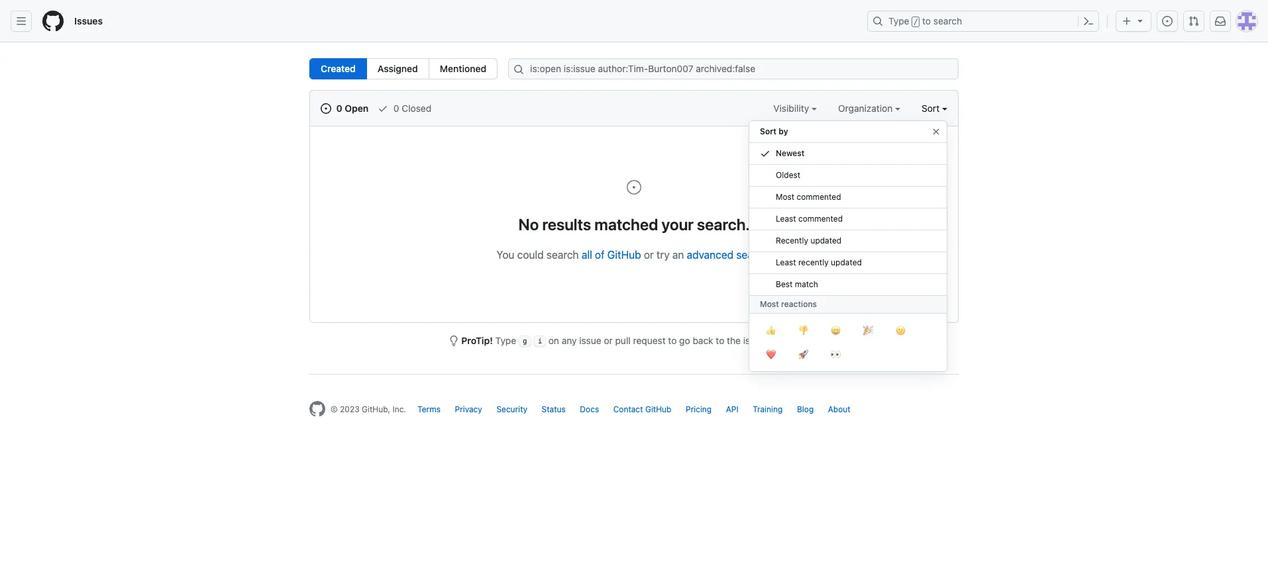 Task type: locate. For each thing, give the bounding box(es) containing it.
search
[[933, 15, 962, 27], [547, 249, 579, 261], [736, 249, 769, 261]]

recently
[[776, 236, 808, 246]]

type left g
[[495, 335, 516, 347]]

docs link
[[580, 405, 599, 415]]

👎 link
[[787, 319, 820, 343]]

1 horizontal spatial sort
[[922, 103, 940, 114]]

least right .
[[776, 258, 796, 268]]

to left go
[[668, 335, 677, 347]]

command palette image
[[1083, 16, 1094, 27]]

0 right check image
[[394, 103, 399, 114]]

2 least from the top
[[776, 258, 796, 268]]

0 vertical spatial homepage image
[[42, 11, 64, 32]]

organization
[[838, 103, 895, 114]]

1 vertical spatial updated
[[831, 258, 862, 268]]

0 vertical spatial most
[[776, 192, 795, 202]]

2 horizontal spatial search
[[933, 15, 962, 27]]

0 vertical spatial type
[[888, 15, 909, 27]]

type left the /
[[888, 15, 909, 27]]

issue left 👍
[[743, 335, 765, 347]]

1 horizontal spatial issue opened image
[[1162, 16, 1173, 27]]

2 issue from the left
[[743, 335, 765, 347]]

1 horizontal spatial 0
[[394, 103, 399, 114]]

most for most reactions
[[760, 299, 779, 309]]

visibility button
[[773, 101, 817, 115]]

the
[[727, 335, 741, 347]]

0 vertical spatial github
[[607, 249, 641, 261]]

contact github link
[[613, 405, 672, 415]]

all
[[582, 249, 592, 261]]

github
[[607, 249, 641, 261], [645, 405, 672, 415]]

1 issue from the left
[[579, 335, 601, 347]]

least recently updated
[[776, 258, 862, 268]]

assigned
[[378, 63, 418, 74]]

issue
[[579, 335, 601, 347], [743, 335, 765, 347]]

github right contact on the bottom of the page
[[645, 405, 672, 415]]

type
[[888, 15, 909, 27], [495, 335, 516, 347]]

1 horizontal spatial homepage image
[[309, 402, 325, 418]]

advanced
[[687, 249, 734, 261]]

updated down recently updated link
[[831, 258, 862, 268]]

recently updated link
[[749, 231, 947, 252]]

0 vertical spatial updated
[[811, 236, 842, 246]]

pricing
[[686, 405, 712, 415]]

match
[[795, 280, 818, 290]]

most down oldest
[[776, 192, 795, 202]]

inc.
[[393, 405, 406, 415]]

0 horizontal spatial search
[[547, 249, 579, 261]]

sort for sort
[[922, 103, 940, 114]]

all of github link
[[582, 249, 641, 261]]

0 inside "link"
[[394, 103, 399, 114]]

1 horizontal spatial search
[[736, 249, 769, 261]]

0 vertical spatial least
[[776, 214, 796, 224]]

search down search.
[[736, 249, 769, 261]]

least up recently
[[776, 214, 796, 224]]

1 0 from the left
[[336, 103, 342, 114]]

issue opened image inside 0 open link
[[321, 103, 331, 114]]

🎉
[[863, 324, 873, 337]]

0 horizontal spatial issue
[[579, 335, 601, 347]]

1 horizontal spatial github
[[645, 405, 672, 415]]

/
[[913, 17, 918, 27]]

👎
[[798, 324, 808, 337]]

commented up recently updated
[[798, 214, 843, 224]]

issue opened image left git pull request image
[[1162, 16, 1173, 27]]

updated up least recently updated
[[811, 236, 842, 246]]

sort inside menu
[[760, 127, 777, 136]]

oldest
[[776, 170, 800, 180]]

1 vertical spatial homepage image
[[309, 402, 325, 418]]

0 vertical spatial sort
[[922, 103, 940, 114]]

homepage image left ©
[[309, 402, 325, 418]]

to right the /
[[922, 15, 931, 27]]

0 vertical spatial commented
[[797, 192, 841, 202]]

contact
[[613, 405, 643, 415]]

2 horizontal spatial to
[[922, 15, 931, 27]]

could
[[517, 249, 544, 261]]

pull
[[615, 335, 631, 347]]

or left pull
[[604, 335, 613, 347]]

training
[[753, 405, 783, 415]]

0 horizontal spatial issue opened image
[[321, 103, 331, 114]]

1 vertical spatial issue opened image
[[321, 103, 331, 114]]

most for most commented
[[776, 192, 795, 202]]

privacy
[[455, 405, 482, 415]]

0 closed link
[[378, 101, 431, 115]]

2 0 from the left
[[394, 103, 399, 114]]

github right of
[[607, 249, 641, 261]]

commented for least commented
[[798, 214, 843, 224]]

terms link
[[418, 405, 441, 415]]

check image
[[760, 148, 771, 159]]

issue opened image
[[1162, 16, 1173, 27], [321, 103, 331, 114]]

commented up the least commented
[[797, 192, 841, 202]]

❤️ link
[[755, 343, 787, 367]]

least for least recently updated
[[776, 258, 796, 268]]

homepage image
[[42, 11, 64, 32], [309, 402, 325, 418]]

sort inside popup button
[[922, 103, 940, 114]]

1 horizontal spatial or
[[644, 249, 654, 261]]

to
[[922, 15, 931, 27], [668, 335, 677, 347], [716, 335, 724, 347]]

of
[[595, 249, 605, 261]]

or
[[644, 249, 654, 261], [604, 335, 613, 347]]

0 left the open
[[336, 103, 342, 114]]

security link
[[497, 405, 527, 415]]

sort up close menu icon
[[922, 103, 940, 114]]

😄
[[831, 324, 841, 337]]

terms
[[418, 405, 441, 415]]

0 open link
[[321, 101, 369, 115]]

sort left by
[[760, 127, 777, 136]]

Search all issues text field
[[508, 58, 959, 80]]

1 vertical spatial sort
[[760, 127, 777, 136]]

sort button
[[922, 101, 947, 115]]

issues
[[74, 15, 103, 27]]

sort for sort by
[[760, 127, 777, 136]]

least
[[776, 214, 796, 224], [776, 258, 796, 268]]

git pull request image
[[1189, 16, 1199, 27]]

Issues search field
[[508, 58, 959, 80]]

1 vertical spatial github
[[645, 405, 672, 415]]

©
[[331, 405, 338, 415]]

0 for closed
[[394, 103, 399, 114]]

1 vertical spatial least
[[776, 258, 796, 268]]

least for least commented
[[776, 214, 796, 224]]

back
[[693, 335, 713, 347]]

search left the "all"
[[547, 249, 579, 261]]

or left try
[[644, 249, 654, 261]]

any
[[562, 335, 577, 347]]

1 vertical spatial or
[[604, 335, 613, 347]]

1 horizontal spatial issue
[[743, 335, 765, 347]]

i
[[538, 337, 542, 346]]

protip!
[[461, 335, 493, 347]]

sort
[[922, 103, 940, 114], [760, 127, 777, 136]]

0 horizontal spatial sort
[[760, 127, 777, 136]]

most down best at right top
[[760, 299, 779, 309]]

no results matched your search.
[[518, 215, 750, 234]]

1 vertical spatial commented
[[798, 214, 843, 224]]

0 vertical spatial or
[[644, 249, 654, 261]]

😕
[[896, 324, 906, 337]]

search right the /
[[933, 15, 962, 27]]

0 horizontal spatial 0
[[336, 103, 342, 114]]

github,
[[362, 405, 390, 415]]

0 horizontal spatial github
[[607, 249, 641, 261]]

contact github
[[613, 405, 672, 415]]

most
[[776, 192, 795, 202], [760, 299, 779, 309]]

you
[[497, 249, 514, 261]]

issue opened image left 0 open
[[321, 103, 331, 114]]

0 open
[[334, 103, 369, 114]]

updated
[[811, 236, 842, 246], [831, 258, 862, 268]]

least recently updated link
[[749, 252, 947, 274]]

1 vertical spatial most
[[760, 299, 779, 309]]

issue right any
[[579, 335, 601, 347]]

1 least from the top
[[776, 214, 796, 224]]

g
[[523, 337, 527, 346]]

light bulb image
[[448, 336, 459, 347]]

plus image
[[1122, 16, 1132, 26]]

to left the
[[716, 335, 724, 347]]

commented
[[797, 192, 841, 202], [798, 214, 843, 224]]

homepage image left issues at the top left
[[42, 11, 64, 32]]

0 horizontal spatial type
[[495, 335, 516, 347]]

reactions
[[781, 299, 817, 309]]



Task type: vqa. For each thing, say whether or not it's contained in the screenshot.
0 Open
yes



Task type: describe. For each thing, give the bounding box(es) containing it.
try
[[657, 249, 670, 261]]

you could search all of github or try an advanced search .
[[497, 249, 772, 261]]

0 for open
[[336, 103, 342, 114]]

2023
[[340, 405, 360, 415]]

close menu image
[[931, 127, 942, 137]]

type / to search
[[888, 15, 962, 27]]

status
[[542, 405, 566, 415]]

🎉 link
[[852, 319, 885, 343]]

newest
[[776, 148, 805, 158]]

0 horizontal spatial or
[[604, 335, 613, 347]]

security
[[497, 405, 527, 415]]

😄 link
[[820, 319, 852, 343]]

best match
[[776, 280, 818, 290]]

recently updated
[[776, 236, 842, 246]]

blog
[[797, 405, 814, 415]]

go
[[679, 335, 690, 347]]

organization button
[[838, 101, 900, 115]]

1 horizontal spatial type
[[888, 15, 909, 27]]

status link
[[542, 405, 566, 415]]

api
[[726, 405, 739, 415]]

training link
[[753, 405, 783, 415]]

protip! type g
[[461, 335, 527, 347]]

sort by
[[760, 127, 788, 136]]

👍
[[766, 324, 776, 337]]

least commented link
[[749, 209, 947, 231]]

an
[[672, 249, 684, 261]]

privacy link
[[455, 405, 482, 415]]

oldest link
[[749, 165, 947, 187]]

visibility
[[773, 103, 812, 114]]

page.
[[796, 335, 820, 347]]

1 vertical spatial type
[[495, 335, 516, 347]]

recently
[[798, 258, 829, 268]]

most commented
[[776, 192, 841, 202]]

triangle down image
[[1135, 15, 1146, 26]]

notifications image
[[1215, 16, 1226, 27]]

closed
[[402, 103, 431, 114]]

check image
[[378, 103, 388, 114]]

search.
[[697, 215, 750, 234]]

🚀 link
[[787, 343, 820, 367]]

docs
[[580, 405, 599, 415]]

❤️
[[766, 348, 776, 361]]

listing
[[768, 335, 793, 347]]

search image
[[514, 64, 524, 75]]

0 horizontal spatial homepage image
[[42, 11, 64, 32]]

i on any issue or pull request to go back to the issue listing page.
[[538, 335, 820, 347]]

1 horizontal spatial to
[[716, 335, 724, 347]]

results
[[542, 215, 591, 234]]

👀
[[831, 348, 841, 361]]

least commented
[[776, 214, 843, 224]]

newest link
[[749, 143, 947, 165]]

matched
[[595, 215, 658, 234]]

mentioned
[[440, 63, 486, 74]]

issue opened image
[[626, 180, 642, 195]]

👍 link
[[755, 319, 787, 343]]

most commented link
[[749, 187, 947, 209]]

😕 link
[[885, 319, 917, 343]]

api link
[[726, 405, 739, 415]]

issues element
[[309, 58, 498, 80]]

your
[[662, 215, 694, 234]]

request
[[633, 335, 666, 347]]

advanced search link
[[687, 249, 769, 261]]

pricing link
[[686, 405, 712, 415]]

most reactions
[[760, 299, 817, 309]]

best match link
[[749, 274, 947, 296]]

best
[[776, 280, 793, 290]]

no
[[518, 215, 539, 234]]

commented for most commented
[[797, 192, 841, 202]]

© 2023 github, inc.
[[331, 405, 406, 415]]

.
[[769, 249, 772, 261]]

0 closed
[[391, 103, 431, 114]]

blog link
[[797, 405, 814, 415]]

assigned link
[[366, 58, 429, 80]]

about link
[[828, 405, 851, 415]]

about
[[828, 405, 851, 415]]

sort by menu
[[749, 115, 947, 383]]

0 horizontal spatial to
[[668, 335, 677, 347]]

0 vertical spatial issue opened image
[[1162, 16, 1173, 27]]

by
[[779, 127, 788, 136]]

on
[[548, 335, 559, 347]]

open
[[345, 103, 369, 114]]

mentioned link
[[429, 58, 498, 80]]



